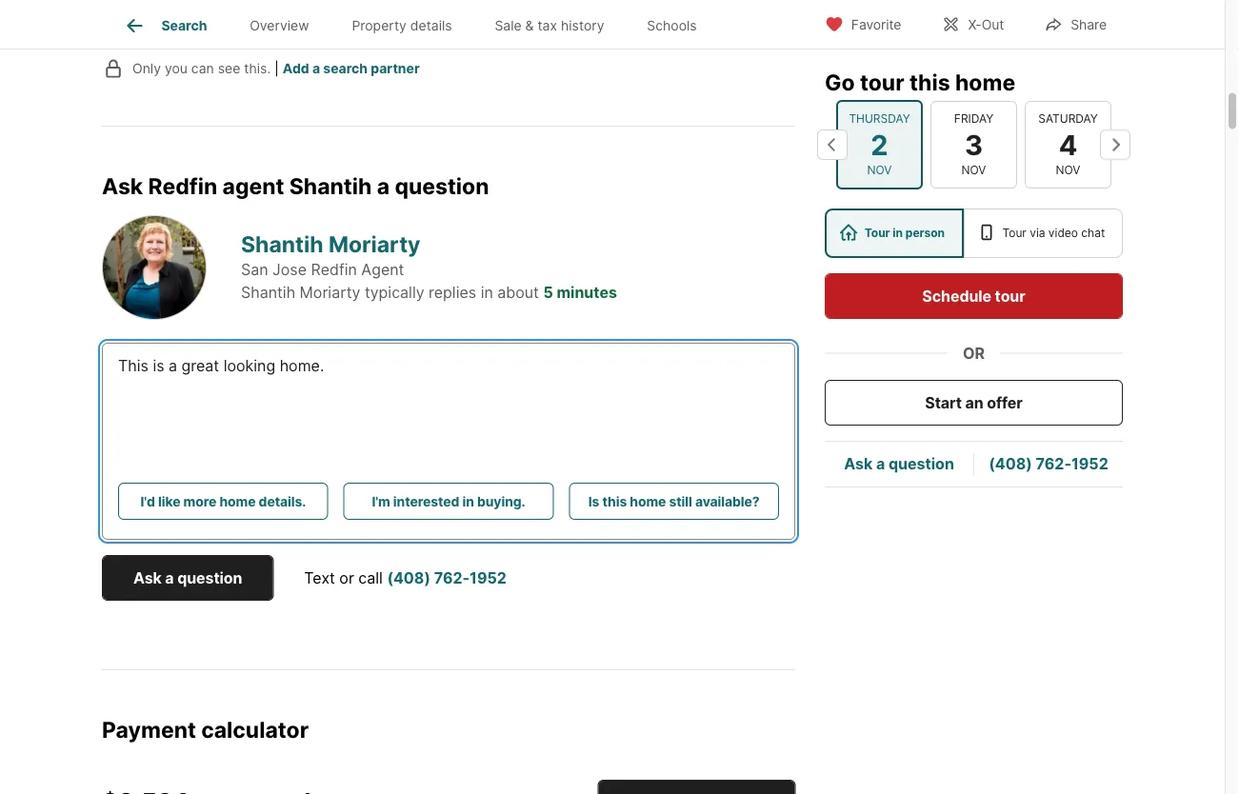 Task type: locate. For each thing, give the bounding box(es) containing it.
redfin
[[148, 172, 217, 199], [311, 260, 357, 279]]

tour for tour via video chat
[[1003, 226, 1027, 240]]

see
[[218, 61, 240, 77]]

(408) 762-1952 link down offer on the right of the page
[[989, 455, 1109, 474]]

0 vertical spatial (408) 762-1952 link
[[989, 455, 1109, 474]]

about
[[498, 283, 539, 302]]

an
[[966, 394, 984, 412]]

1 vertical spatial this
[[603, 493, 627, 510]]

nov down the 4
[[1056, 163, 1081, 177]]

Write a message... text field
[[118, 354, 780, 423]]

0 horizontal spatial 762-
[[434, 569, 470, 587]]

1 horizontal spatial question
[[395, 172, 489, 199]]

nov down 3
[[962, 163, 987, 177]]

share
[[1071, 17, 1107, 33]]

history
[[561, 17, 605, 34]]

ask a question down more
[[133, 569, 242, 587]]

schools tab
[[626, 3, 719, 49]]

0 horizontal spatial nov
[[868, 163, 892, 177]]

still
[[669, 493, 693, 510]]

shantih
[[289, 172, 372, 199], [241, 231, 324, 258], [241, 283, 296, 302]]

1 horizontal spatial this
[[910, 69, 951, 95]]

1 vertical spatial 1952
[[470, 569, 507, 587]]

2 vertical spatial question
[[177, 569, 242, 587]]

in
[[893, 226, 903, 240], [481, 283, 493, 302], [463, 493, 474, 510]]

overview tab
[[229, 3, 331, 49]]

1 horizontal spatial nov
[[962, 163, 987, 177]]

0 vertical spatial ask a question
[[844, 455, 955, 474]]

shantih moriarty san jose redfin agent shantih moriarty typically replies in about 5 minutes
[[241, 231, 617, 302]]

Add a comment... text field
[[118, 11, 669, 34]]

1 horizontal spatial 762-
[[1036, 455, 1072, 474]]

this
[[910, 69, 951, 95], [603, 493, 627, 510]]

1 vertical spatial tour
[[995, 287, 1026, 305]]

buying.
[[477, 493, 526, 510]]

tour via video chat option
[[964, 209, 1124, 258]]

shantih up shantih moriarty link
[[289, 172, 372, 199]]

(408) 762-1952 link right the call
[[387, 569, 507, 587]]

question
[[395, 172, 489, 199], [889, 455, 955, 474], [177, 569, 242, 587]]

1 horizontal spatial tour
[[1003, 226, 1027, 240]]

2 horizontal spatial in
[[893, 226, 903, 240]]

3 nov from the left
[[1056, 163, 1081, 177]]

schedule
[[923, 287, 992, 305]]

like
[[158, 493, 180, 510]]

1 horizontal spatial in
[[481, 283, 493, 302]]

1 horizontal spatial (408)
[[989, 455, 1033, 474]]

redfin left agent on the left top of page
[[148, 172, 217, 199]]

shantih down san
[[241, 283, 296, 302]]

2 vertical spatial ask
[[133, 569, 162, 587]]

0 horizontal spatial ask a question
[[133, 569, 242, 587]]

1 horizontal spatial home
[[630, 493, 666, 510]]

ask inside button
[[133, 569, 162, 587]]

ask a question down start in the right of the page
[[844, 455, 955, 474]]

tour up thursday
[[860, 69, 905, 95]]

1 tour from the left
[[865, 226, 891, 240]]

5
[[544, 283, 553, 302]]

payment calculator
[[102, 716, 309, 743]]

you
[[165, 61, 188, 77]]

moriarty down jose
[[300, 283, 361, 302]]

next image
[[1101, 129, 1131, 160]]

shantih up jose
[[241, 231, 324, 258]]

tab list
[[102, 0, 734, 49]]

tour via video chat
[[1003, 226, 1106, 240]]

nov inside friday 3 nov
[[962, 163, 987, 177]]

this up thursday
[[910, 69, 951, 95]]

nov for 3
[[962, 163, 987, 177]]

a
[[313, 61, 320, 77], [377, 172, 390, 199], [877, 455, 885, 474], [165, 569, 174, 587]]

moriarty up agent
[[329, 231, 421, 258]]

nov inside saturday 4 nov
[[1056, 163, 1081, 177]]

home
[[956, 69, 1016, 95], [220, 493, 256, 510], [630, 493, 666, 510]]

schools
[[647, 17, 697, 34]]

0 horizontal spatial this
[[603, 493, 627, 510]]

thursday
[[849, 112, 911, 126]]

ask a question
[[844, 455, 955, 474], [133, 569, 242, 587]]

1 horizontal spatial 1952
[[1072, 455, 1109, 474]]

question down start in the right of the page
[[889, 455, 955, 474]]

tour
[[865, 226, 891, 240], [1003, 226, 1027, 240]]

tour inside "option"
[[1003, 226, 1027, 240]]

tour left via on the top right of the page
[[1003, 226, 1027, 240]]

(408)
[[989, 455, 1033, 474], [387, 569, 431, 587]]

nov for 2
[[868, 163, 892, 177]]

2 nov from the left
[[962, 163, 987, 177]]

1 horizontal spatial tour
[[995, 287, 1026, 305]]

tour for go
[[860, 69, 905, 95]]

question up shantih moriarty san jose redfin agent shantih moriarty typically replies in about 5 minutes
[[395, 172, 489, 199]]

(408) down offer on the right of the page
[[989, 455, 1033, 474]]

0 horizontal spatial in
[[463, 493, 474, 510]]

home for more
[[220, 493, 256, 510]]

home inside i'd like more home details. 'button'
[[220, 493, 256, 510]]

0 horizontal spatial tour
[[865, 226, 891, 240]]

jose
[[273, 260, 307, 279]]

this inside button
[[603, 493, 627, 510]]

redfin down shantih moriarty link
[[311, 260, 357, 279]]

tour in person option
[[825, 209, 964, 258]]

is this home still available?
[[589, 493, 760, 510]]

0 horizontal spatial tour
[[860, 69, 905, 95]]

tour right schedule
[[995, 287, 1026, 305]]

moriarty
[[329, 231, 421, 258], [300, 283, 361, 302]]

1 horizontal spatial redfin
[[311, 260, 357, 279]]

a inside button
[[165, 569, 174, 587]]

in left person
[[893, 226, 903, 240]]

partner
[[371, 61, 420, 77]]

2 tour from the left
[[1003, 226, 1027, 240]]

nov down 2
[[868, 163, 892, 177]]

2 horizontal spatial home
[[956, 69, 1016, 95]]

1 nov from the left
[[868, 163, 892, 177]]

0 vertical spatial redfin
[[148, 172, 217, 199]]

0 vertical spatial tour
[[860, 69, 905, 95]]

None button
[[837, 100, 923, 190], [931, 101, 1018, 189], [1025, 101, 1112, 189], [837, 100, 923, 190], [931, 101, 1018, 189], [1025, 101, 1112, 189]]

property
[[352, 17, 407, 34]]

details
[[411, 17, 452, 34]]

home right more
[[220, 493, 256, 510]]

1 vertical spatial 762-
[[434, 569, 470, 587]]

in inside option
[[893, 226, 903, 240]]

in inside shantih moriarty san jose redfin agent shantih moriarty typically replies in about 5 minutes
[[481, 283, 493, 302]]

agent
[[361, 260, 404, 279]]

tour for schedule
[[995, 287, 1026, 305]]

details.
[[259, 493, 306, 510]]

1 vertical spatial (408) 762-1952 link
[[387, 569, 507, 587]]

home left "still"
[[630, 493, 666, 510]]

list box
[[825, 209, 1124, 258]]

2 vertical spatial in
[[463, 493, 474, 510]]

(408) 762-1952
[[989, 455, 1109, 474]]

sale & tax history tab
[[474, 3, 626, 49]]

share button
[[1029, 4, 1124, 43]]

1 vertical spatial ask a question
[[133, 569, 242, 587]]

video
[[1049, 226, 1079, 240]]

tax
[[538, 17, 558, 34]]

nov inside the thursday 2 nov
[[868, 163, 892, 177]]

(408) 762-1952 link
[[989, 455, 1109, 474], [387, 569, 507, 587]]

1 vertical spatial redfin
[[311, 260, 357, 279]]

in left about
[[481, 283, 493, 302]]

tour inside option
[[865, 226, 891, 240]]

1 vertical spatial question
[[889, 455, 955, 474]]

ask
[[102, 172, 143, 199], [844, 455, 873, 474], [133, 569, 162, 587]]

property details tab
[[331, 3, 474, 49]]

1 vertical spatial in
[[481, 283, 493, 302]]

nov for 4
[[1056, 163, 1081, 177]]

0 horizontal spatial question
[[177, 569, 242, 587]]

0 vertical spatial moriarty
[[329, 231, 421, 258]]

san
[[241, 260, 268, 279]]

payment
[[102, 716, 196, 743]]

question down more
[[177, 569, 242, 587]]

this right is
[[603, 493, 627, 510]]

2 horizontal spatial nov
[[1056, 163, 1081, 177]]

tab list containing search
[[102, 0, 734, 49]]

0 vertical spatial this
[[910, 69, 951, 95]]

add
[[283, 61, 309, 77]]

4
[[1059, 128, 1078, 161]]

in left buying.
[[463, 493, 474, 510]]

available?
[[696, 493, 760, 510]]

(408) right the call
[[387, 569, 431, 587]]

friday 3 nov
[[955, 112, 994, 177]]

only you can see this.
[[132, 61, 271, 77]]

home up friday
[[956, 69, 1016, 95]]

1952
[[1072, 455, 1109, 474], [470, 569, 507, 587]]

tour inside button
[[995, 287, 1026, 305]]

saturday 4 nov
[[1039, 112, 1099, 177]]

i'm
[[372, 493, 390, 510]]

0 horizontal spatial home
[[220, 493, 256, 510]]

i'm interested in buying. button
[[344, 483, 554, 520]]

2 vertical spatial shantih
[[241, 283, 296, 302]]

tour
[[860, 69, 905, 95], [995, 287, 1026, 305]]

tour left person
[[865, 226, 891, 240]]

1 vertical spatial (408)
[[387, 569, 431, 587]]

via
[[1030, 226, 1046, 240]]

0 vertical spatial in
[[893, 226, 903, 240]]



Task type: describe. For each thing, give the bounding box(es) containing it.
start
[[926, 394, 962, 412]]

1 vertical spatial ask
[[844, 455, 873, 474]]

in inside button
[[463, 493, 474, 510]]

go tour this home
[[825, 69, 1016, 95]]

previous image
[[818, 129, 848, 160]]

shantih moriarty link
[[241, 231, 421, 258]]

text
[[304, 569, 335, 587]]

thursday 2 nov
[[849, 112, 911, 177]]

1 horizontal spatial ask a question
[[844, 455, 955, 474]]

start an offer button
[[825, 380, 1124, 426]]

2
[[871, 128, 889, 161]]

i'd
[[140, 493, 155, 510]]

agent
[[223, 172, 284, 199]]

chat
[[1082, 226, 1106, 240]]

is
[[589, 493, 600, 510]]

x-
[[969, 17, 982, 33]]

add a search partner button
[[283, 61, 420, 77]]

0 vertical spatial shantih
[[289, 172, 372, 199]]

1 horizontal spatial (408) 762-1952 link
[[989, 455, 1109, 474]]

or
[[963, 344, 985, 363]]

is this home still available? button
[[569, 483, 780, 520]]

ask redfin agent shantih a question
[[102, 172, 489, 199]]

tour for tour in person
[[865, 226, 891, 240]]

san jose redfin agentshantih moriarty image
[[102, 215, 207, 320]]

interested
[[393, 493, 460, 510]]

call
[[359, 569, 383, 587]]

0 horizontal spatial (408)
[[387, 569, 431, 587]]

2 horizontal spatial question
[[889, 455, 955, 474]]

or
[[340, 569, 354, 587]]

can
[[191, 61, 214, 77]]

|
[[275, 61, 279, 77]]

sale
[[495, 17, 522, 34]]

question inside button
[[177, 569, 242, 587]]

more
[[183, 493, 217, 510]]

go
[[825, 69, 855, 95]]

0 horizontal spatial 1952
[[470, 569, 507, 587]]

replies
[[429, 283, 477, 302]]

0 vertical spatial 1952
[[1072, 455, 1109, 474]]

i'm interested in buying.
[[372, 493, 526, 510]]

minutes
[[557, 283, 617, 302]]

x-out button
[[926, 4, 1021, 43]]

i'd like more home details. button
[[118, 483, 328, 520]]

this.
[[244, 61, 271, 77]]

favorite button
[[809, 4, 918, 43]]

3
[[965, 128, 984, 161]]

search
[[323, 61, 368, 77]]

calculator
[[201, 716, 309, 743]]

favorite
[[852, 17, 902, 33]]

home inside is this home still available? button
[[630, 493, 666, 510]]

i'd like more home details.
[[140, 493, 306, 510]]

out
[[982, 17, 1005, 33]]

saturday
[[1039, 112, 1099, 126]]

start an offer
[[926, 394, 1023, 412]]

1 vertical spatial shantih
[[241, 231, 324, 258]]

property details
[[352, 17, 452, 34]]

offer
[[987, 394, 1023, 412]]

person
[[906, 226, 945, 240]]

typically
[[365, 283, 425, 302]]

schedule tour
[[923, 287, 1026, 305]]

0 vertical spatial 762-
[[1036, 455, 1072, 474]]

only
[[132, 61, 161, 77]]

0 vertical spatial ask
[[102, 172, 143, 199]]

search link
[[123, 14, 207, 37]]

0 horizontal spatial redfin
[[148, 172, 217, 199]]

sale & tax history
[[495, 17, 605, 34]]

home for this
[[956, 69, 1016, 95]]

search
[[161, 17, 207, 34]]

ask a question link
[[844, 455, 955, 474]]

ask a question button
[[102, 555, 274, 601]]

| add a search partner
[[275, 61, 420, 77]]

redfin inside shantih moriarty san jose redfin agent shantih moriarty typically replies in about 5 minutes
[[311, 260, 357, 279]]

1 vertical spatial moriarty
[[300, 283, 361, 302]]

ask a question inside button
[[133, 569, 242, 587]]

tour in person
[[865, 226, 945, 240]]

&
[[526, 17, 534, 34]]

friday
[[955, 112, 994, 126]]

0 vertical spatial question
[[395, 172, 489, 199]]

x-out
[[969, 17, 1005, 33]]

0 vertical spatial (408)
[[989, 455, 1033, 474]]

overview
[[250, 17, 309, 34]]

text or call (408) 762-1952
[[304, 569, 507, 587]]

list box containing tour in person
[[825, 209, 1124, 258]]

0 horizontal spatial (408) 762-1952 link
[[387, 569, 507, 587]]

schedule tour button
[[825, 274, 1124, 319]]



Task type: vqa. For each thing, say whether or not it's contained in the screenshot.
saved searches at the top of page
no



